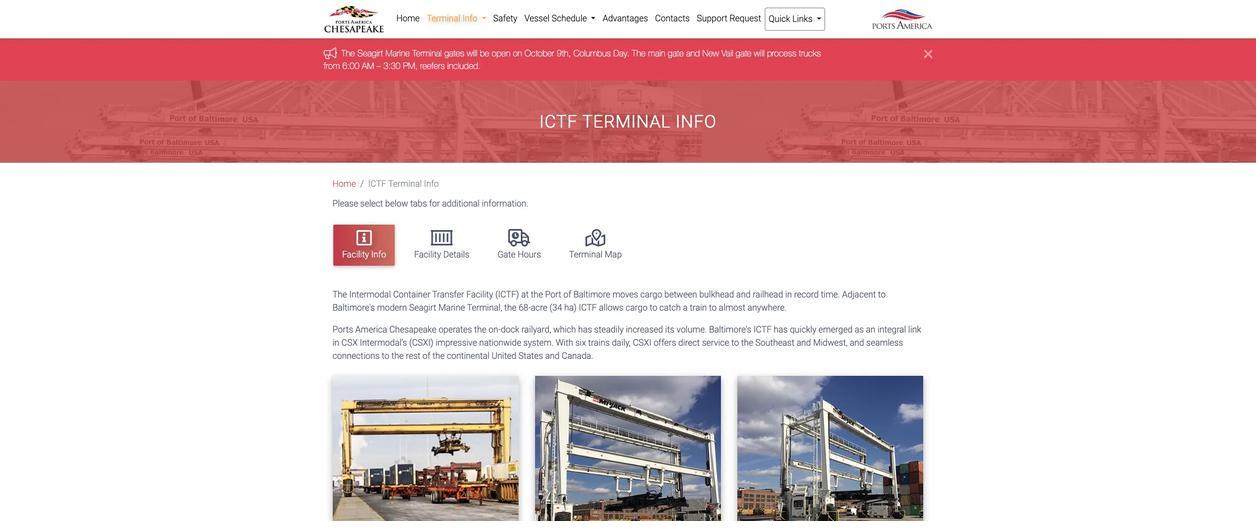 Task type: describe. For each thing, give the bounding box(es) containing it.
and inside the intermodal container transfer facility (ictf) at the port of baltimore moves cargo between bulkhead and railhead in record time. adjacent to baltimore's modern seagirt marine terminal, the 68-acre (34 ha) ictf allows cargo to catch a train to almost anywhere.
[[736, 290, 751, 300]]

seagirt inside the intermodal container transfer facility (ictf) at the port of baltimore moves cargo between bulkhead and railhead in record time. adjacent to baltimore's modern seagirt marine terminal, the 68-acre (34 ha) ictf allows cargo to catch a train to almost anywhere.
[[409, 303, 436, 313]]

canada.
[[562, 351, 593, 362]]

emerged
[[819, 325, 853, 335]]

gate hours link
[[489, 225, 550, 266]]

connections
[[333, 351, 380, 362]]

(34
[[550, 303, 562, 313]]

record
[[794, 290, 819, 300]]

support
[[697, 13, 727, 24]]

terminal map
[[569, 249, 622, 260]]

system.
[[523, 338, 554, 348]]

map
[[605, 249, 622, 260]]

of inside ports america chesapeake operates the on-dock railyard, which has steadily increased its volume. baltimore's ictf has quickly emerged as an integral link in csx intermodal's (csxi) impressive nationwide system. with six trains daily, csxi offers direct service to the southeast and midwest, and seamless connections to the rest of the continental united states and canada.
[[423, 351, 430, 362]]

the intermodal container transfer facility (ictf) at the port of baltimore moves cargo between bulkhead and railhead in record time. adjacent to baltimore's modern seagirt marine terminal, the 68-acre (34 ha) ictf allows cargo to catch a train to almost anywhere.
[[333, 290, 886, 313]]

its
[[665, 325, 674, 335]]

to down "intermodal's"
[[382, 351, 389, 362]]

to right service
[[731, 338, 739, 348]]

facility for facility info
[[342, 249, 369, 260]]

ictf inside ports america chesapeake operates the on-dock railyard, which has steadily increased its volume. baltimore's ictf has quickly emerged as an integral link in csx intermodal's (csxi) impressive nationwide system. with six trains daily, csxi offers direct service to the southeast and midwest, and seamless connections to the rest of the continental united states and canada.
[[754, 325, 772, 335]]

facility info link
[[333, 225, 395, 266]]

in inside ports america chesapeake operates the on-dock railyard, which has steadily increased its volume. baltimore's ictf has quickly emerged as an integral link in csx intermodal's (csxi) impressive nationwide system. with six trains daily, csxi offers direct service to the southeast and midwest, and seamless connections to the rest of the continental united states and canada.
[[333, 338, 339, 348]]

train
[[690, 303, 707, 313]]

marine inside the seagirt marine terminal gates will be open on october 9th, columbus day. the main gate and new vail gate will process trucks from 6:00 am – 3:30 pm, reefers included.
[[385, 48, 410, 58]]

link
[[908, 325, 921, 335]]

1 vertical spatial cargo
[[626, 303, 648, 313]]

advantages link
[[599, 8, 652, 30]]

seamless
[[866, 338, 903, 348]]

baltimore
[[573, 290, 610, 300]]

ictf inside the intermodal container transfer facility (ictf) at the port of baltimore moves cargo between bulkhead and railhead in record time. adjacent to baltimore's modern seagirt marine terminal, the 68-acre (34 ha) ictf allows cargo to catch a train to almost anywhere.
[[579, 303, 597, 313]]

operates
[[439, 325, 472, 335]]

time.
[[821, 290, 840, 300]]

in inside the intermodal container transfer facility (ictf) at the port of baltimore moves cargo between bulkhead and railhead in record time. adjacent to baltimore's modern seagirt marine terminal, the 68-acre (34 ha) ictf allows cargo to catch a train to almost anywhere.
[[785, 290, 792, 300]]

contacts link
[[652, 8, 693, 30]]

a
[[683, 303, 688, 313]]

csx
[[341, 338, 358, 348]]

the left on-
[[474, 325, 486, 335]]

midwest,
[[813, 338, 848, 348]]

1 gate from the left
[[668, 48, 684, 58]]

2 will from the left
[[754, 48, 765, 58]]

1 ictf terminal image from the left
[[333, 376, 519, 521]]

included.
[[447, 61, 481, 71]]

at
[[521, 290, 529, 300]]

be
[[480, 48, 489, 58]]

the right at
[[531, 290, 543, 300]]

0 vertical spatial cargo
[[640, 290, 662, 300]]

railhead
[[753, 290, 783, 300]]

quickly
[[790, 325, 816, 335]]

to right adjacent
[[878, 290, 886, 300]]

0 horizontal spatial home link
[[333, 179, 356, 189]]

facility details
[[414, 249, 469, 260]]

9th,
[[557, 48, 571, 58]]

moves
[[613, 290, 638, 300]]

baltimore's inside ports america chesapeake operates the on-dock railyard, which has steadily increased its volume. baltimore's ictf has quickly emerged as an integral link in csx intermodal's (csxi) impressive nationwide system. with six trains daily, csxi offers direct service to the southeast and midwest, and seamless connections to the rest of the continental united states and canada.
[[709, 325, 751, 335]]

1 has from the left
[[578, 325, 592, 335]]

to left catch
[[650, 303, 657, 313]]

(ictf)
[[495, 290, 519, 300]]

bulkhead
[[699, 290, 734, 300]]

2 ictf terminal image from the left
[[535, 376, 721, 521]]

almost
[[719, 303, 745, 313]]

hours
[[518, 249, 541, 260]]

3 ictf terminal image from the left
[[737, 376, 924, 521]]

the left rest
[[392, 351, 404, 362]]

the seagirt marine terminal gates will be open on october 9th, columbus day. the main gate and new vail gate will process trucks from 6:00 am – 3:30 pm, reefers included.
[[324, 48, 821, 71]]

bullhorn image
[[324, 47, 341, 59]]

additional
[[442, 199, 480, 209]]

1 will from the left
[[467, 48, 477, 58]]

the seagirt marine terminal gates will be open on october 9th, columbus day. the main gate and new vail gate will process trucks from 6:00 am – 3:30 pm, reefers included. alert
[[0, 39, 1256, 81]]

facility details link
[[405, 225, 478, 266]]

facility info
[[342, 249, 386, 260]]

railyard,
[[522, 325, 551, 335]]

advantages
[[603, 13, 648, 24]]

process
[[767, 48, 796, 58]]

0 horizontal spatial home
[[333, 179, 356, 189]]

the left southeast
[[741, 338, 753, 348]]

states
[[519, 351, 543, 362]]

six
[[575, 338, 586, 348]]

for
[[429, 199, 440, 209]]

between
[[664, 290, 697, 300]]

day.
[[613, 48, 629, 58]]

quick links link
[[765, 8, 825, 31]]

terminal inside "terminal map" link
[[569, 249, 603, 260]]

open
[[492, 48, 510, 58]]

service
[[702, 338, 729, 348]]

dock
[[501, 325, 519, 335]]

3:30
[[383, 61, 400, 71]]

contacts
[[655, 13, 690, 24]]

(csxi)
[[409, 338, 433, 348]]

below
[[385, 199, 408, 209]]

info inside "link"
[[371, 249, 386, 260]]

terminal inside the seagirt marine terminal gates will be open on october 9th, columbus day. the main gate and new vail gate will process trucks from 6:00 am – 3:30 pm, reefers included.
[[412, 48, 442, 58]]

the right day.
[[632, 48, 646, 58]]

support request link
[[693, 8, 765, 30]]

quick links
[[769, 14, 815, 24]]

request
[[730, 13, 761, 24]]

steadily
[[594, 325, 624, 335]]

gate hours
[[497, 249, 541, 260]]

tab list containing facility info
[[328, 219, 932, 271]]

transfer
[[432, 290, 464, 300]]

the seagirt marine terminal gates will be open on october 9th, columbus day. the main gate and new vail gate will process trucks from 6:00 am – 3:30 pm, reefers included. link
[[324, 48, 821, 71]]

nationwide
[[479, 338, 521, 348]]

am
[[362, 61, 374, 71]]

port
[[545, 290, 561, 300]]

volume.
[[677, 325, 707, 335]]

trucks
[[799, 48, 821, 58]]

increased
[[626, 325, 663, 335]]

schedule
[[552, 13, 587, 24]]



Task type: vqa. For each thing, say whether or not it's contained in the screenshot.
Depth - 42 Ft. (12.8 M)
no



Task type: locate. For each thing, give the bounding box(es) containing it.
please select below tabs for additional information.
[[333, 199, 528, 209]]

of right rest
[[423, 351, 430, 362]]

0 horizontal spatial ictf terminal image
[[333, 376, 519, 521]]

0 horizontal spatial has
[[578, 325, 592, 335]]

the for reefers
[[341, 48, 355, 58]]

has
[[578, 325, 592, 335], [774, 325, 788, 335]]

and down as
[[850, 338, 864, 348]]

1 horizontal spatial marine
[[438, 303, 465, 313]]

0 vertical spatial seagirt
[[357, 48, 383, 58]]

gate right main
[[668, 48, 684, 58]]

quick
[[769, 14, 790, 24]]

acre
[[531, 303, 547, 313]]

gate
[[497, 249, 516, 260]]

1 vertical spatial marine
[[438, 303, 465, 313]]

0 vertical spatial in
[[785, 290, 792, 300]]

intermodal's
[[360, 338, 407, 348]]

ports america chesapeake operates the on-dock railyard, which has steadily increased its volume. baltimore's ictf has quickly emerged as an integral link in csx intermodal's (csxi) impressive nationwide system. with six trains daily, csxi offers direct service to the southeast and midwest, and seamless connections to the rest of the continental united states and canada.
[[333, 325, 921, 362]]

please
[[333, 199, 358, 209]]

home link up please
[[333, 179, 356, 189]]

and inside the seagirt marine terminal gates will be open on october 9th, columbus day. the main gate and new vail gate will process trucks from 6:00 am – 3:30 pm, reefers included.
[[686, 48, 700, 58]]

terminal info
[[427, 13, 480, 24]]

marine up "3:30"
[[385, 48, 410, 58]]

on-
[[489, 325, 501, 335]]

2 has from the left
[[774, 325, 788, 335]]

october
[[525, 48, 554, 58]]

cargo down moves
[[626, 303, 648, 313]]

baltimore's up service
[[709, 325, 751, 335]]

as
[[855, 325, 864, 335]]

1 horizontal spatial seagirt
[[409, 303, 436, 313]]

catch
[[659, 303, 681, 313]]

terminal info link
[[423, 8, 490, 30]]

1 horizontal spatial will
[[754, 48, 765, 58]]

the inside the intermodal container transfer facility (ictf) at the port of baltimore moves cargo between bulkhead and railhead in record time. adjacent to baltimore's modern seagirt marine terminal, the 68-acre (34 ha) ictf allows cargo to catch a train to almost anywhere.
[[333, 290, 347, 300]]

baltimore's down intermodal
[[333, 303, 375, 313]]

daily,
[[612, 338, 631, 348]]

will left be
[[467, 48, 477, 58]]

home up please
[[333, 179, 356, 189]]

terminal,
[[467, 303, 502, 313]]

new
[[702, 48, 719, 58]]

adjacent
[[842, 290, 876, 300]]

1 vertical spatial seagirt
[[409, 303, 436, 313]]

0 vertical spatial ictf terminal info
[[539, 111, 717, 132]]

of inside the intermodal container transfer facility (ictf) at the port of baltimore moves cargo between bulkhead and railhead in record time. adjacent to baltimore's modern seagirt marine terminal, the 68-acre (34 ha) ictf allows cargo to catch a train to almost anywhere.
[[564, 290, 571, 300]]

0 horizontal spatial gate
[[668, 48, 684, 58]]

has up southeast
[[774, 325, 788, 335]]

seagirt inside the seagirt marine terminal gates will be open on october 9th, columbus day. the main gate and new vail gate will process trucks from 6:00 am – 3:30 pm, reefers included.
[[357, 48, 383, 58]]

terminal map link
[[560, 225, 631, 266]]

0 horizontal spatial facility
[[342, 249, 369, 260]]

ha)
[[564, 303, 577, 313]]

will left the process
[[754, 48, 765, 58]]

tab list
[[328, 219, 932, 271]]

close image
[[924, 47, 932, 61]]

details
[[443, 249, 469, 260]]

ictf terminal info
[[539, 111, 717, 132], [368, 179, 439, 189]]

support request
[[697, 13, 761, 24]]

0 vertical spatial marine
[[385, 48, 410, 58]]

seagirt down container
[[409, 303, 436, 313]]

the for acre
[[333, 290, 347, 300]]

cargo up catch
[[640, 290, 662, 300]]

the down '(ictf)'
[[504, 303, 516, 313]]

home link left 'terminal info'
[[393, 8, 423, 30]]

pm,
[[403, 61, 418, 71]]

southeast
[[755, 338, 794, 348]]

the
[[531, 290, 543, 300], [504, 303, 516, 313], [474, 325, 486, 335], [741, 338, 753, 348], [392, 351, 404, 362], [433, 351, 445, 362]]

the down (csxi)
[[433, 351, 445, 362]]

anywhere.
[[748, 303, 787, 313]]

in
[[785, 290, 792, 300], [333, 338, 339, 348]]

facility for facility details
[[414, 249, 441, 260]]

ictf
[[539, 111, 578, 132], [368, 179, 386, 189], [579, 303, 597, 313], [754, 325, 772, 335]]

and down with
[[545, 351, 560, 362]]

ports
[[333, 325, 353, 335]]

1 vertical spatial in
[[333, 338, 339, 348]]

which
[[553, 325, 576, 335]]

allows
[[599, 303, 624, 313]]

the left intermodal
[[333, 290, 347, 300]]

0 horizontal spatial baltimore's
[[333, 303, 375, 313]]

continental
[[447, 351, 490, 362]]

modern
[[377, 303, 407, 313]]

0 vertical spatial home
[[396, 13, 420, 24]]

has up six
[[578, 325, 592, 335]]

the
[[341, 48, 355, 58], [632, 48, 646, 58], [333, 290, 347, 300]]

1 horizontal spatial ictf terminal image
[[535, 376, 721, 521]]

marine down transfer
[[438, 303, 465, 313]]

vessel
[[524, 13, 550, 24]]

1 vertical spatial baltimore's
[[709, 325, 751, 335]]

chesapeake
[[389, 325, 436, 335]]

1 horizontal spatial home link
[[393, 8, 423, 30]]

main
[[648, 48, 665, 58]]

vessel schedule
[[524, 13, 589, 24]]

1 horizontal spatial home
[[396, 13, 420, 24]]

1 horizontal spatial of
[[564, 290, 571, 300]]

0 horizontal spatial in
[[333, 338, 339, 348]]

0 horizontal spatial will
[[467, 48, 477, 58]]

and up almost at the bottom right of the page
[[736, 290, 751, 300]]

links
[[792, 14, 813, 24]]

tab panel containing the intermodal container transfer facility (ictf) at the port of baltimore moves cargo between bulkhead and railhead in record time. adjacent to baltimore's modern seagirt marine terminal, the 68-acre (34 ha) ictf allows cargo to catch a train to almost anywhere.
[[324, 289, 932, 521]]

0 horizontal spatial seagirt
[[357, 48, 383, 58]]

1 horizontal spatial ictf terminal info
[[539, 111, 717, 132]]

integral
[[878, 325, 906, 335]]

of up ha) at the left bottom of the page
[[564, 290, 571, 300]]

1 vertical spatial of
[[423, 351, 430, 362]]

1 horizontal spatial in
[[785, 290, 792, 300]]

container
[[393, 290, 430, 300]]

and left new
[[686, 48, 700, 58]]

baltimore's
[[333, 303, 375, 313], [709, 325, 751, 335]]

facility up intermodal
[[342, 249, 369, 260]]

select
[[360, 199, 383, 209]]

from
[[324, 61, 340, 71]]

1 vertical spatial home
[[333, 179, 356, 189]]

cargo
[[640, 290, 662, 300], [626, 303, 648, 313]]

the up 6:00
[[341, 48, 355, 58]]

1 horizontal spatial has
[[774, 325, 788, 335]]

2 gate from the left
[[736, 48, 751, 58]]

gates
[[444, 48, 464, 58]]

facility left details
[[414, 249, 441, 260]]

68-
[[519, 303, 531, 313]]

csxi
[[633, 338, 651, 348]]

0 vertical spatial of
[[564, 290, 571, 300]]

seagirt up the am
[[357, 48, 383, 58]]

2 horizontal spatial facility
[[466, 290, 493, 300]]

ictf terminal image
[[333, 376, 519, 521], [535, 376, 721, 521], [737, 376, 924, 521]]

home
[[396, 13, 420, 24], [333, 179, 356, 189]]

facility up "terminal,"
[[466, 290, 493, 300]]

facility inside the intermodal container transfer facility (ictf) at the port of baltimore moves cargo between bulkhead and railhead in record time. adjacent to baltimore's modern seagirt marine terminal, the 68-acre (34 ha) ictf allows cargo to catch a train to almost anywhere.
[[466, 290, 493, 300]]

tabs
[[410, 199, 427, 209]]

intermodal
[[349, 290, 391, 300]]

marine
[[385, 48, 410, 58], [438, 303, 465, 313]]

0 vertical spatial baltimore's
[[333, 303, 375, 313]]

reefers
[[420, 61, 445, 71]]

1 horizontal spatial facility
[[414, 249, 441, 260]]

with
[[556, 338, 573, 348]]

columbus
[[573, 48, 611, 58]]

home left 'terminal info'
[[396, 13, 420, 24]]

0 vertical spatial home link
[[393, 8, 423, 30]]

1 horizontal spatial baltimore's
[[709, 325, 751, 335]]

0 horizontal spatial ictf terminal info
[[368, 179, 439, 189]]

seagirt
[[357, 48, 383, 58], [409, 303, 436, 313]]

in left the csx in the bottom of the page
[[333, 338, 339, 348]]

tab panel
[[324, 289, 932, 521]]

and down quickly
[[797, 338, 811, 348]]

facility inside "link"
[[342, 249, 369, 260]]

offers
[[654, 338, 676, 348]]

1 vertical spatial home link
[[333, 179, 356, 189]]

in left record
[[785, 290, 792, 300]]

direct
[[678, 338, 700, 348]]

trains
[[588, 338, 610, 348]]

terminal inside terminal info link
[[427, 13, 460, 24]]

marine inside the intermodal container transfer facility (ictf) at the port of baltimore moves cargo between bulkhead and railhead in record time. adjacent to baltimore's modern seagirt marine terminal, the 68-acre (34 ha) ictf allows cargo to catch a train to almost anywhere.
[[438, 303, 465, 313]]

gate right vail at the top right of the page
[[736, 48, 751, 58]]

1 horizontal spatial gate
[[736, 48, 751, 58]]

0 horizontal spatial marine
[[385, 48, 410, 58]]

to down bulkhead
[[709, 303, 717, 313]]

0 horizontal spatial of
[[423, 351, 430, 362]]

2 horizontal spatial ictf terminal image
[[737, 376, 924, 521]]

rest
[[406, 351, 420, 362]]

gate
[[668, 48, 684, 58], [736, 48, 751, 58]]

1 vertical spatial ictf terminal info
[[368, 179, 439, 189]]

baltimore's inside the intermodal container transfer facility (ictf) at the port of baltimore moves cargo between bulkhead and railhead in record time. adjacent to baltimore's modern seagirt marine terminal, the 68-acre (34 ha) ictf allows cargo to catch a train to almost anywhere.
[[333, 303, 375, 313]]

information.
[[482, 199, 528, 209]]



